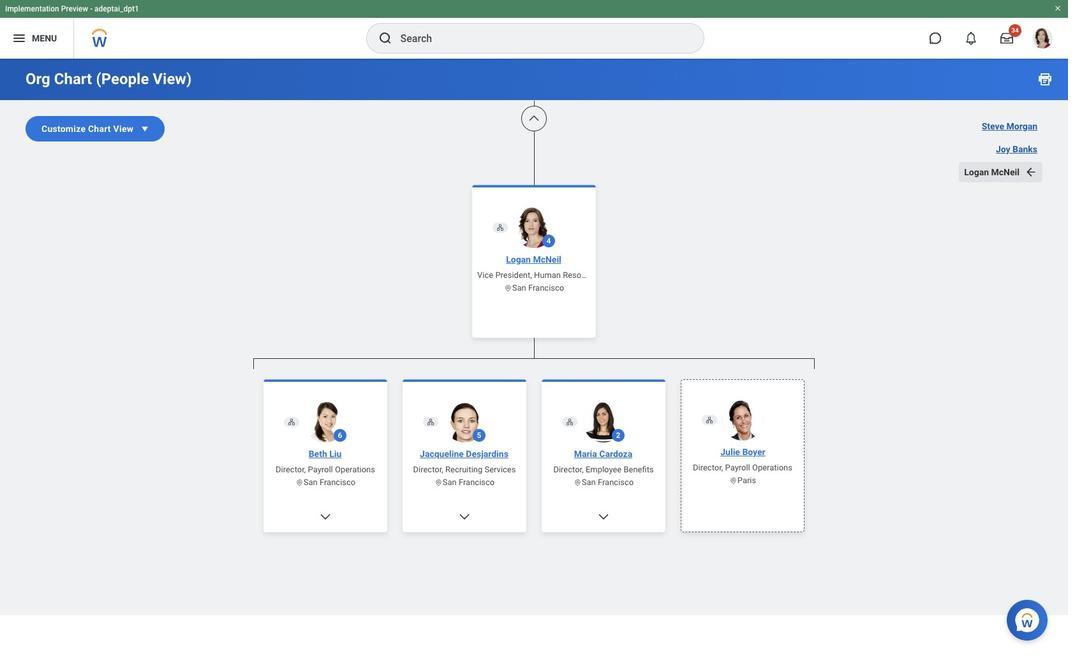 Task type: describe. For each thing, give the bounding box(es) containing it.
print org chart image
[[1037, 71, 1053, 87]]

implementation preview -   adeptai_dpt1
[[5, 4, 139, 13]]

beth liu
[[309, 449, 342, 459]]

director, employee benefits
[[553, 465, 654, 474]]

san for logan
[[512, 283, 526, 293]]

chevron down image for liu
[[319, 511, 332, 523]]

view)
[[153, 70, 192, 88]]

desjardins
[[466, 449, 508, 459]]

1 vertical spatial logan mcneil
[[506, 254, 561, 264]]

customize chart view button
[[26, 116, 165, 142]]

close environment banner image
[[1054, 4, 1062, 12]]

chevron down image for cardoza
[[597, 511, 610, 523]]

san for beth
[[304, 478, 318, 487]]

san for maria
[[582, 478, 596, 487]]

san francisco for cardoza
[[582, 478, 634, 487]]

menu button
[[0, 18, 74, 59]]

beth
[[309, 449, 327, 459]]

org chart (people view)
[[26, 70, 192, 88]]

caret down image
[[139, 123, 151, 135]]

steve morgan
[[982, 121, 1037, 131]]

0 horizontal spatial logan
[[506, 254, 531, 264]]

steve morgan button
[[977, 116, 1043, 137]]

cardoza
[[599, 449, 632, 459]]

chart for customize
[[88, 124, 111, 134]]

joy banks
[[996, 144, 1037, 154]]

san francisco for liu
[[304, 478, 356, 487]]

Search Workday  search field
[[400, 24, 677, 52]]

menu
[[32, 33, 57, 43]]

director, payroll operations for julie
[[693, 463, 792, 472]]

director, for jacqueline desjardins
[[413, 465, 443, 474]]

arrow left image
[[1025, 166, 1037, 179]]

recruiting
[[445, 465, 483, 474]]

payroll for julie
[[725, 463, 750, 472]]

location image for logan mcneil
[[504, 284, 512, 292]]

adeptai_dpt1
[[94, 4, 139, 13]]

2
[[616, 431, 620, 440]]

5
[[477, 431, 481, 440]]

org chart (people view) main content
[[0, 0, 1068, 662]]

steve
[[982, 121, 1004, 131]]

julie boyer link
[[715, 446, 771, 458]]

beth liu link
[[304, 448, 347, 460]]

chart for org
[[54, 70, 92, 88]]

payroll for beth
[[308, 465, 333, 474]]

jacqueline desjardins link
[[415, 448, 514, 460]]

1 vertical spatial mcneil
[[533, 254, 561, 264]]

location image for beth
[[295, 479, 304, 487]]

director, payroll operations for beth
[[276, 465, 375, 474]]

operations for boyer
[[752, 463, 792, 472]]

location image for julie
[[729, 477, 737, 485]]

francisco for mcneil
[[528, 283, 564, 293]]

logan inside button
[[964, 167, 989, 177]]

notifications large image
[[965, 32, 977, 45]]

director, recruiting services
[[413, 465, 516, 474]]



Task type: locate. For each thing, give the bounding box(es) containing it.
0 horizontal spatial director, payroll operations
[[276, 465, 375, 474]]

director, down julie
[[693, 463, 723, 472]]

operations for liu
[[335, 465, 375, 474]]

san down beth
[[304, 478, 318, 487]]

maria
[[574, 449, 597, 459]]

0 vertical spatial chart
[[54, 70, 92, 88]]

logan mcneil button
[[959, 162, 1043, 182]]

1 horizontal spatial operations
[[752, 463, 792, 472]]

director, down beth liu link
[[276, 465, 306, 474]]

menu banner
[[0, 0, 1068, 59]]

payroll up the paris
[[725, 463, 750, 472]]

human
[[534, 270, 561, 280]]

director, for julie boyer
[[693, 463, 723, 472]]

0 horizontal spatial view team image
[[427, 418, 435, 426]]

director,
[[693, 463, 723, 472], [276, 465, 306, 474], [413, 465, 443, 474], [553, 465, 584, 474]]

view team image up logan mcneil link
[[496, 224, 504, 231]]

0 horizontal spatial view team image
[[288, 418, 295, 426]]

mcneil inside button
[[991, 167, 1020, 177]]

view
[[113, 124, 134, 134]]

jacqueline
[[420, 449, 464, 459]]

0 vertical spatial logan
[[964, 167, 989, 177]]

san francisco for mcneil
[[512, 283, 564, 293]]

-
[[90, 4, 93, 13]]

francisco for desjardins
[[459, 478, 495, 487]]

banks
[[1013, 144, 1037, 154]]

2 horizontal spatial location image
[[729, 477, 737, 485]]

location image
[[729, 477, 737, 485], [295, 479, 304, 487], [434, 479, 443, 487]]

chart right the 'org'
[[54, 70, 92, 88]]

view team image
[[706, 416, 713, 424], [288, 418, 295, 426], [566, 418, 574, 426]]

francisco
[[528, 283, 564, 293], [320, 478, 356, 487], [459, 478, 495, 487], [598, 478, 634, 487]]

chart left view at the top of page
[[88, 124, 111, 134]]

1 vertical spatial location image
[[573, 479, 582, 487]]

customize chart view
[[41, 124, 134, 134]]

vice president, human resources
[[477, 270, 602, 280]]

maria cardoza link
[[569, 448, 638, 460]]

customize
[[41, 124, 86, 134]]

logan mcneil, logan mcneil, 4 direct reports element
[[253, 369, 815, 662]]

employee
[[586, 465, 622, 474]]

1 horizontal spatial location image
[[573, 479, 582, 487]]

view team image
[[496, 224, 504, 231], [427, 418, 435, 426]]

location image
[[504, 284, 512, 292], [573, 479, 582, 487]]

maria cardoza
[[574, 449, 632, 459]]

san francisco
[[512, 283, 564, 293], [304, 478, 356, 487], [443, 478, 495, 487], [582, 478, 634, 487]]

francisco down the director, recruiting services
[[459, 478, 495, 487]]

liu
[[329, 449, 342, 459]]

director, payroll operations
[[693, 463, 792, 472], [276, 465, 375, 474]]

0 horizontal spatial payroll
[[308, 465, 333, 474]]

2 horizontal spatial view team image
[[706, 416, 713, 424]]

view team image up "jacqueline"
[[427, 418, 435, 426]]

0 vertical spatial logan mcneil
[[964, 167, 1020, 177]]

0 horizontal spatial location image
[[504, 284, 512, 292]]

view team image for jacqueline
[[427, 418, 435, 426]]

francisco down liu
[[320, 478, 356, 487]]

location image for maria cardoza
[[573, 479, 582, 487]]

services
[[485, 465, 516, 474]]

view team image for julie
[[706, 416, 713, 424]]

san down recruiting
[[443, 478, 457, 487]]

director, for maria cardoza
[[553, 465, 584, 474]]

san
[[512, 283, 526, 293], [304, 478, 318, 487], [443, 478, 457, 487], [582, 478, 596, 487]]

logan mcneil up vice president, human resources
[[506, 254, 561, 264]]

1 horizontal spatial director, payroll operations
[[693, 463, 792, 472]]

logan mcneil inside button
[[964, 167, 1020, 177]]

4
[[547, 236, 551, 245]]

6
[[338, 431, 342, 440]]

0 horizontal spatial logan mcneil
[[506, 254, 561, 264]]

1 horizontal spatial payroll
[[725, 463, 750, 472]]

view team image for logan
[[496, 224, 504, 231]]

benefits
[[624, 465, 654, 474]]

implementation
[[5, 4, 59, 13]]

1 horizontal spatial logan
[[964, 167, 989, 177]]

1 horizontal spatial logan mcneil
[[964, 167, 1020, 177]]

payroll down beth
[[308, 465, 333, 474]]

san francisco down beth liu link
[[304, 478, 356, 487]]

0 horizontal spatial location image
[[295, 479, 304, 487]]

location image down "jacqueline"
[[434, 479, 443, 487]]

joy banks button
[[991, 139, 1043, 160]]

preview
[[61, 4, 88, 13]]

0 vertical spatial location image
[[504, 284, 512, 292]]

location image down director, employee benefits
[[573, 479, 582, 487]]

1 vertical spatial logan
[[506, 254, 531, 264]]

chevron down image
[[319, 511, 332, 523], [597, 511, 610, 523]]

san francisco down vice president, human resources
[[512, 283, 564, 293]]

director, down maria
[[553, 465, 584, 474]]

logan mcneil down joy
[[964, 167, 1020, 177]]

location image down president,
[[504, 284, 512, 292]]

0 vertical spatial view team image
[[496, 224, 504, 231]]

chevron down image down beth liu link
[[319, 511, 332, 523]]

chevron up image
[[528, 112, 540, 125]]

logan mcneil
[[964, 167, 1020, 177], [506, 254, 561, 264]]

0 horizontal spatial chevron down image
[[319, 511, 332, 523]]

julie
[[721, 447, 740, 457]]

director, payroll operations up the paris
[[693, 463, 792, 472]]

chevron down image
[[458, 511, 471, 523]]

operations down liu
[[335, 465, 375, 474]]

san for jacqueline
[[443, 478, 457, 487]]

view team image for maria
[[566, 418, 574, 426]]

1 horizontal spatial location image
[[434, 479, 443, 487]]

1 chevron down image from the left
[[319, 511, 332, 523]]

jacqueline desjardins
[[420, 449, 508, 459]]

chart
[[54, 70, 92, 88], [88, 124, 111, 134]]

org
[[26, 70, 50, 88]]

1 horizontal spatial chevron down image
[[597, 511, 610, 523]]

34 button
[[993, 24, 1022, 52]]

san down president,
[[512, 283, 526, 293]]

logan
[[964, 167, 989, 177], [506, 254, 531, 264]]

location image down julie
[[729, 477, 737, 485]]

1 horizontal spatial view team image
[[496, 224, 504, 231]]

1 vertical spatial view team image
[[427, 418, 435, 426]]

logan up president,
[[506, 254, 531, 264]]

president,
[[495, 270, 532, 280]]

boyer
[[742, 447, 765, 457]]

0 horizontal spatial mcneil
[[533, 254, 561, 264]]

logan mcneil link
[[501, 253, 566, 266]]

1 horizontal spatial view team image
[[566, 418, 574, 426]]

justify image
[[11, 31, 27, 46]]

mcneil down joy
[[991, 167, 1020, 177]]

search image
[[377, 31, 393, 46]]

logan down steve
[[964, 167, 989, 177]]

vice
[[477, 270, 493, 280]]

0 vertical spatial mcneil
[[991, 167, 1020, 177]]

operations down boyer
[[752, 463, 792, 472]]

0 horizontal spatial operations
[[335, 465, 375, 474]]

resources
[[563, 270, 602, 280]]

inbox large image
[[1000, 32, 1013, 45]]

(people
[[96, 70, 149, 88]]

location image down beth liu link
[[295, 479, 304, 487]]

director, for beth liu
[[276, 465, 306, 474]]

profile logan mcneil image
[[1032, 28, 1053, 51]]

location image for jacqueline
[[434, 479, 443, 487]]

1 vertical spatial chart
[[88, 124, 111, 134]]

joy
[[996, 144, 1010, 154]]

francisco down human
[[528, 283, 564, 293]]

payroll
[[725, 463, 750, 472], [308, 465, 333, 474]]

francisco for liu
[[320, 478, 356, 487]]

director, payroll operations down beth liu link
[[276, 465, 375, 474]]

34
[[1011, 27, 1019, 34]]

view team image for beth
[[288, 418, 295, 426]]

san francisco down the director, recruiting services
[[443, 478, 495, 487]]

chart inside button
[[88, 124, 111, 134]]

mcneil
[[991, 167, 1020, 177], [533, 254, 561, 264]]

paris
[[737, 476, 756, 485]]

director, down "jacqueline"
[[413, 465, 443, 474]]

san francisco down employee
[[582, 478, 634, 487]]

1 horizontal spatial mcneil
[[991, 167, 1020, 177]]

julie boyer
[[721, 447, 765, 457]]

san francisco for desjardins
[[443, 478, 495, 487]]

francisco down employee
[[598, 478, 634, 487]]

chevron down image down director, employee benefits
[[597, 511, 610, 523]]

operations
[[752, 463, 792, 472], [335, 465, 375, 474]]

morgan
[[1007, 121, 1037, 131]]

francisco for cardoza
[[598, 478, 634, 487]]

mcneil up human
[[533, 254, 561, 264]]

2 chevron down image from the left
[[597, 511, 610, 523]]

san down director, employee benefits
[[582, 478, 596, 487]]



Task type: vqa. For each thing, say whether or not it's contained in the screenshot.
the bottom ANALYST
no



